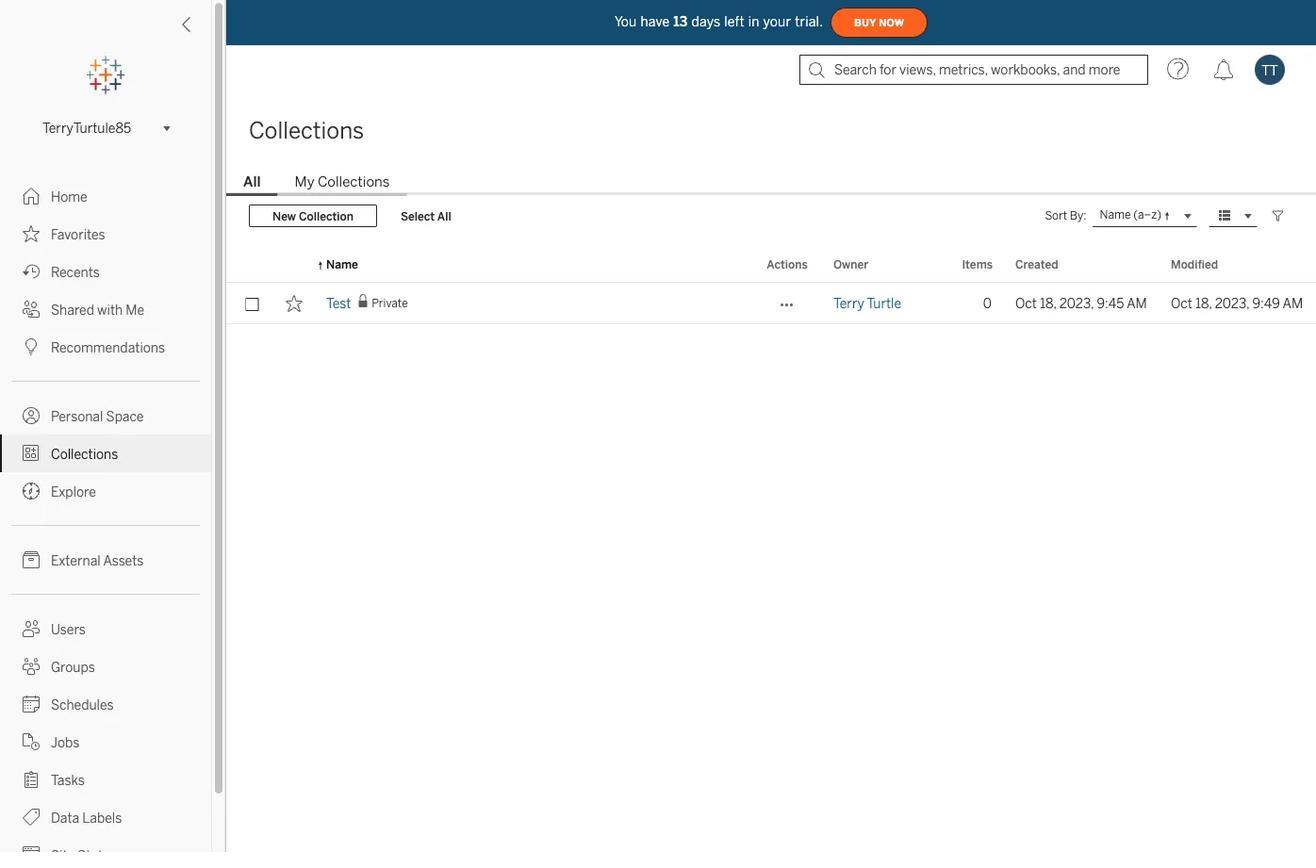 Task type: describe. For each thing, give the bounding box(es) containing it.
schedules link
[[0, 686, 211, 723]]

buy now
[[855, 17, 905, 29]]

trial.
[[795, 14, 824, 29]]

me
[[126, 302, 144, 318]]

explore link
[[0, 473, 211, 510]]

all inside sub-spaces tab list
[[243, 174, 261, 191]]

home
[[51, 189, 87, 205]]

modified
[[1172, 258, 1219, 271]]

you
[[615, 14, 637, 29]]

terry turtle
[[834, 296, 902, 311]]

groups
[[51, 660, 95, 675]]

now
[[879, 17, 905, 29]]

18, for oct 18, 2023, 9:45 am
[[1040, 296, 1057, 311]]

terry turtle link
[[834, 283, 902, 324]]

select
[[401, 209, 435, 223]]

data labels
[[51, 811, 122, 826]]

users
[[51, 622, 86, 638]]

groups link
[[0, 648, 211, 686]]

private
[[372, 297, 408, 310]]

name for name (a–z)
[[1100, 208, 1131, 222]]

9:45
[[1097, 296, 1125, 311]]

schedules
[[51, 698, 114, 713]]

labels
[[82, 811, 122, 826]]

grid containing test
[[226, 247, 1317, 853]]

row containing test
[[226, 283, 1317, 324]]

oct for oct 18, 2023, 9:45 am
[[1016, 296, 1037, 311]]

external assets link
[[0, 541, 211, 579]]

9:49
[[1253, 296, 1281, 311]]

2023, for 9:49
[[1216, 296, 1250, 311]]

shared
[[51, 302, 94, 318]]

recommendations
[[51, 340, 165, 356]]

0
[[984, 296, 992, 311]]

assets
[[103, 553, 144, 569]]

navigation panel element
[[0, 57, 211, 853]]

test
[[326, 296, 351, 311]]

terry
[[834, 296, 865, 311]]

external assets
[[51, 553, 144, 569]]

left
[[725, 14, 745, 29]]

users link
[[0, 610, 211, 648]]

terryturtule85
[[42, 120, 131, 136]]

13
[[674, 14, 688, 29]]

with
[[97, 302, 123, 318]]

items
[[962, 258, 993, 271]]

buy now button
[[831, 8, 928, 38]]

shared with me link
[[0, 291, 211, 328]]

collections inside sub-spaces tab list
[[318, 174, 390, 191]]

space
[[106, 409, 144, 424]]

data labels link
[[0, 799, 211, 837]]

owner
[[834, 258, 869, 271]]

jobs link
[[0, 723, 211, 761]]

(a–z)
[[1134, 208, 1162, 222]]

personal space
[[51, 409, 144, 424]]

0 vertical spatial collections
[[249, 117, 364, 144]]

favorites link
[[0, 215, 211, 253]]



Task type: vqa. For each thing, say whether or not it's contained in the screenshot.
first 18, from the right
yes



Task type: locate. For each thing, give the bounding box(es) containing it.
favorites
[[51, 227, 105, 242]]

all inside 'button'
[[437, 209, 451, 223]]

1 horizontal spatial 18,
[[1196, 296, 1213, 311]]

in
[[749, 14, 760, 29]]

18, down modified at the right of page
[[1196, 296, 1213, 311]]

oct for oct 18, 2023, 9:49 am
[[1172, 296, 1193, 311]]

1 vertical spatial all
[[437, 209, 451, 223]]

name left (a–z)
[[1100, 208, 1131, 222]]

shared with me
[[51, 302, 144, 318]]

terryturtule85 button
[[35, 117, 176, 140]]

buy
[[855, 17, 877, 29]]

collection
[[299, 209, 354, 223]]

list view image
[[1217, 208, 1234, 224]]

home link
[[0, 177, 211, 215]]

name for name
[[326, 258, 358, 271]]

collections inside collections link
[[51, 447, 118, 462]]

new
[[273, 209, 296, 223]]

0 vertical spatial name
[[1100, 208, 1131, 222]]

am right 9:49
[[1283, 296, 1304, 311]]

1 horizontal spatial 2023,
[[1216, 296, 1250, 311]]

2023, left 9:45
[[1060, 296, 1094, 311]]

actions
[[767, 258, 808, 271]]

turtle
[[867, 296, 902, 311]]

0 horizontal spatial 2023,
[[1060, 296, 1094, 311]]

1 2023, from the left
[[1060, 296, 1094, 311]]

jobs
[[51, 735, 80, 751]]

1 horizontal spatial all
[[437, 209, 451, 223]]

0 horizontal spatial name
[[326, 258, 358, 271]]

grid
[[226, 247, 1317, 853]]

collections up my
[[249, 117, 364, 144]]

am for oct 18, 2023, 9:49 am
[[1283, 296, 1304, 311]]

am right 9:45
[[1127, 296, 1148, 311]]

all left my
[[243, 174, 261, 191]]

2023, left 9:49
[[1216, 296, 1250, 311]]

2023,
[[1060, 296, 1094, 311], [1216, 296, 1250, 311]]

your
[[764, 14, 792, 29]]

recommendations link
[[0, 328, 211, 366]]

collections link
[[0, 435, 211, 473]]

18,
[[1040, 296, 1057, 311], [1196, 296, 1213, 311]]

recents link
[[0, 253, 211, 291]]

1 vertical spatial collections
[[318, 174, 390, 191]]

Search for views, metrics, workbooks, and more text field
[[800, 55, 1149, 85]]

tasks link
[[0, 761, 211, 799]]

collections
[[249, 117, 364, 144], [318, 174, 390, 191], [51, 447, 118, 462]]

created
[[1016, 258, 1059, 271]]

all right select in the top left of the page
[[437, 209, 451, 223]]

personal space link
[[0, 397, 211, 435]]

my collections
[[295, 174, 390, 191]]

row
[[226, 283, 1317, 324]]

my
[[295, 174, 315, 191]]

0 horizontal spatial oct
[[1016, 296, 1037, 311]]

oct 18, 2023, 9:49 am
[[1172, 296, 1304, 311]]

collections up collection
[[318, 174, 390, 191]]

external
[[51, 553, 101, 569]]

days
[[692, 14, 721, 29]]

2 2023, from the left
[[1216, 296, 1250, 311]]

sort
[[1046, 209, 1068, 223]]

navigation containing all
[[226, 168, 1317, 196]]

2023, for 9:45
[[1060, 296, 1094, 311]]

collections main content
[[226, 94, 1317, 853]]

0 vertical spatial all
[[243, 174, 261, 191]]

new collection
[[273, 209, 354, 223]]

0 horizontal spatial 18,
[[1040, 296, 1057, 311]]

test link
[[326, 283, 351, 324]]

select all
[[401, 209, 451, 223]]

2 oct from the left
[[1172, 296, 1193, 311]]

main navigation. press the up and down arrow keys to access links. element
[[0, 177, 211, 853]]

1 horizontal spatial am
[[1283, 296, 1304, 311]]

by:
[[1070, 209, 1087, 223]]

oct
[[1016, 296, 1037, 311], [1172, 296, 1193, 311]]

am
[[1127, 296, 1148, 311], [1283, 296, 1304, 311]]

name (a–z) button
[[1093, 205, 1198, 227]]

name (a–z)
[[1100, 208, 1162, 222]]

sort by:
[[1046, 209, 1087, 223]]

name inside grid
[[326, 258, 358, 271]]

am for oct 18, 2023, 9:45 am
[[1127, 296, 1148, 311]]

2 am from the left
[[1283, 296, 1304, 311]]

new collection button
[[249, 205, 377, 227]]

1 oct from the left
[[1016, 296, 1037, 311]]

select all button
[[389, 205, 464, 227]]

18, for oct 18, 2023, 9:49 am
[[1196, 296, 1213, 311]]

all
[[243, 174, 261, 191], [437, 209, 451, 223]]

oct right 0
[[1016, 296, 1037, 311]]

2 vertical spatial collections
[[51, 447, 118, 462]]

personal
[[51, 409, 103, 424]]

1 horizontal spatial name
[[1100, 208, 1131, 222]]

0 horizontal spatial all
[[243, 174, 261, 191]]

18, down created
[[1040, 296, 1057, 311]]

name
[[1100, 208, 1131, 222], [326, 258, 358, 271]]

oct 18, 2023, 9:45 am
[[1016, 296, 1148, 311]]

1 18, from the left
[[1040, 296, 1057, 311]]

2 18, from the left
[[1196, 296, 1213, 311]]

explore
[[51, 484, 96, 500]]

you have 13 days left in your trial.
[[615, 14, 824, 29]]

sub-spaces tab list
[[226, 172, 1317, 196]]

1 am from the left
[[1127, 296, 1148, 311]]

data
[[51, 811, 79, 826]]

navigation
[[226, 168, 1317, 196]]

have
[[641, 14, 670, 29]]

name inside name (a–z) popup button
[[1100, 208, 1131, 222]]

1 horizontal spatial oct
[[1172, 296, 1193, 311]]

0 horizontal spatial am
[[1127, 296, 1148, 311]]

collections down personal
[[51, 447, 118, 462]]

recents
[[51, 265, 100, 280]]

name up "test"
[[326, 258, 358, 271]]

oct down modified at the right of page
[[1172, 296, 1193, 311]]

tasks
[[51, 773, 85, 789]]

1 vertical spatial name
[[326, 258, 358, 271]]



